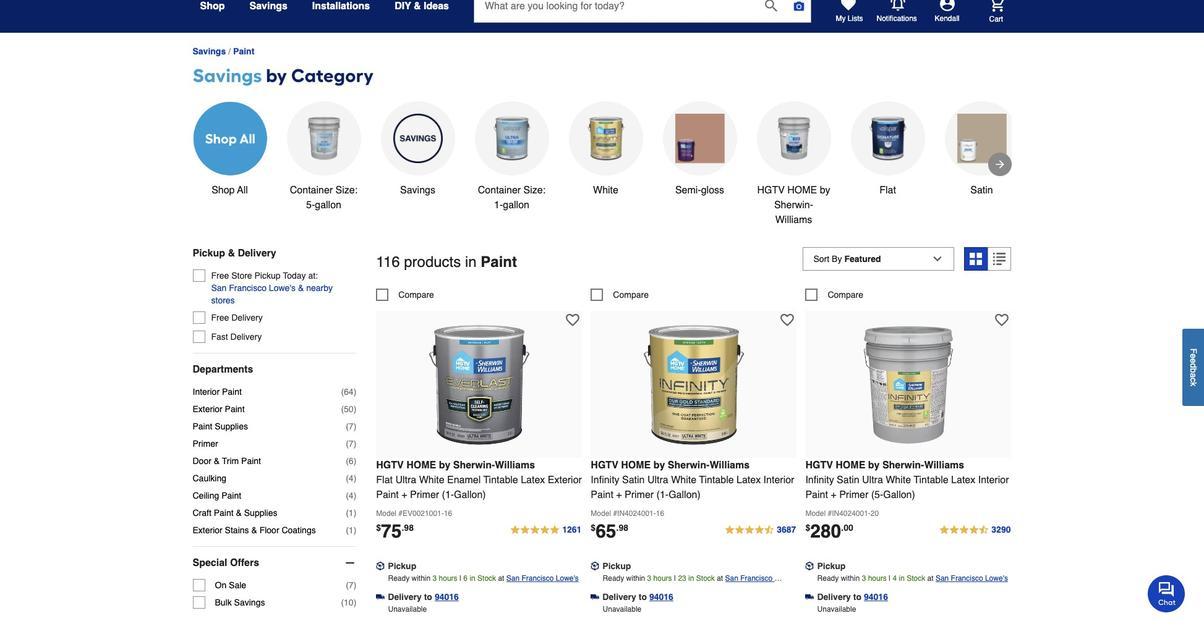 Task type: vqa. For each thing, say whether or not it's contained in the screenshot.
the Lowe's Home Improvement Notification Center 'Image'
yes



Task type: locate. For each thing, give the bounding box(es) containing it.
tintable inside hgtv home by sherwin-williams flat ultra white enamel tintable latex exterior paint + primer (1-gallon)
[[484, 475, 518, 486]]

free store pickup today at:
[[211, 271, 318, 281]]

paint up exterior paint
[[222, 387, 242, 397]]

2 ( 7 ) from the top
[[346, 439, 357, 449]]

4.5 stars image
[[725, 523, 797, 538], [939, 523, 1012, 538]]

actual price $65.98 element
[[591, 521, 629, 543]]

0 horizontal spatial heart outline image
[[566, 314, 580, 327]]

in4024001- up .00
[[832, 510, 871, 519]]

64
[[344, 387, 354, 397]]

0 horizontal spatial ready
[[388, 575, 410, 584]]

hgtv inside "hgtv home by sherwin-williams infinity satin ultra white tintable latex interior paint + primer (1-gallon)"
[[591, 460, 619, 472]]

3 for 23
[[648, 575, 652, 584]]

2 horizontal spatial interior
[[979, 475, 1009, 486]]

#
[[399, 510, 403, 519], [613, 510, 618, 519], [828, 510, 832, 519]]

san for ready within 3 hours | 23 in stock at san francisco lowe's
[[725, 575, 739, 584]]

savings brand hgtv home by sherwin-williams image
[[769, 114, 819, 164]]

flat inside hgtv home by sherwin-williams flat ultra white enamel tintable latex exterior paint + primer (1-gallon)
[[376, 475, 393, 486]]

2 gallon from the left
[[503, 200, 530, 211]]

white button
[[569, 102, 643, 198]]

2 horizontal spatial ready
[[818, 575, 839, 584]]

door
[[193, 457, 212, 467]]

ultra up model # ev0021001-16
[[396, 475, 417, 486]]

within for ready within 3 hours | 23 in stock at san francisco lowe's
[[627, 575, 646, 584]]

94016 button for 4
[[864, 592, 889, 604]]

container size: 5-gallon button
[[287, 102, 361, 213]]

hgtv home by sherwin-williams flat ultra white enamel tintable latex exterior paint + primer (1-gallon) image
[[411, 317, 547, 454]]

tintable inside hgtv home by sherwin-williams infinity satin ultra white tintable latex interior paint + primer (5-gallon)
[[914, 475, 949, 486]]

0 horizontal spatial delivery to 94016
[[388, 593, 459, 603]]

) for caulking
[[354, 474, 357, 484]]

ready inside ready within 3 hours | 23 in stock at san francisco lowe's
[[603, 575, 624, 584]]

2 (1- from the left
[[657, 490, 669, 501]]

2 gallon) from the left
[[669, 490, 701, 501]]

primer inside hgtv home by sherwin-williams infinity satin ultra white tintable latex interior paint + primer (5-gallon)
[[840, 490, 869, 501]]

francisco down store
[[229, 284, 267, 293]]

francisco inside the 'san francisco lowe's & nearby stores'
[[229, 284, 267, 293]]

unavailable for ready within 3 hours | 23 in stock at san francisco lowe's
[[603, 606, 642, 614]]

truck filled image
[[376, 594, 385, 602], [591, 594, 600, 602], [806, 594, 815, 602]]

2 # from the left
[[613, 510, 618, 519]]

pickup for ready within 3 hours | 6 in stock at san francisco lowe's
[[388, 562, 417, 572]]

pickup up the stores
[[193, 248, 225, 259]]

container inside container size: 1-gallon
[[478, 185, 521, 196]]

exterior down craft at the left of the page
[[193, 526, 223, 536]]

gallon
[[315, 200, 342, 211], [503, 200, 530, 211]]

stock inside ready within 3 hours | 23 in stock at san francisco lowe's
[[697, 575, 715, 584]]

1 horizontal spatial +
[[616, 490, 622, 501]]

hgtv up model # in4024001-16
[[591, 460, 619, 472]]

1 san francisco lowe's button from the left
[[507, 573, 579, 585]]

e up b
[[1189, 359, 1199, 364]]

0 horizontal spatial satin
[[622, 475, 645, 486]]

2 infinity from the left
[[806, 475, 834, 486]]

.98 down model # ev0021001-16
[[402, 523, 414, 533]]

1 horizontal spatial size:
[[524, 185, 546, 196]]

paint down 1-
[[481, 254, 517, 271]]

pickup for ready within 3 hours | 4 in stock at san francisco lowe's
[[818, 562, 846, 572]]

3 inside ready within 3 hours | 23 in stock at san francisco lowe's
[[648, 575, 652, 584]]

2 pickup image from the left
[[806, 563, 815, 571]]

5 ) from the top
[[354, 457, 357, 467]]

0 horizontal spatial size:
[[336, 185, 358, 196]]

1 to from the left
[[424, 593, 432, 603]]

container inside container size: 5-gallon
[[290, 185, 333, 196]]

craft paint & supplies
[[193, 509, 277, 519]]

satin inside hgtv home by sherwin-williams infinity satin ultra white tintable latex interior paint + primer (5-gallon)
[[837, 475, 860, 486]]

1 horizontal spatial gallon
[[503, 200, 530, 211]]

container up 5-
[[290, 185, 333, 196]]

3 7 from the top
[[349, 581, 354, 591]]

gallon) for hgtv home by sherwin-williams infinity satin ultra white tintable latex interior paint + primer (1-gallon)
[[669, 490, 701, 501]]

1 at from the left
[[498, 575, 505, 584]]

compare inside 5005916541 element
[[399, 290, 434, 300]]

0 horizontal spatial at
[[498, 575, 505, 584]]

3 san francisco lowe's button from the left
[[936, 573, 1009, 585]]

3 # from the left
[[828, 510, 832, 519]]

# for infinity satin ultra white tintable latex interior paint + primer (1-gallon)
[[613, 510, 618, 519]]

( 1 )
[[346, 509, 357, 519], [346, 526, 357, 536]]

2 horizontal spatial 94016
[[864, 593, 889, 603]]

pickup image down 280
[[806, 563, 815, 571]]

94016 button for 6
[[435, 592, 459, 604]]

white inside hgtv home by sherwin-williams infinity satin ultra white tintable latex interior paint + primer (5-gallon)
[[886, 475, 912, 486]]

16 down "hgtv home by sherwin-williams infinity satin ultra white tintable latex interior paint + primer (1-gallon)"
[[656, 510, 665, 519]]

1 horizontal spatial 94016
[[650, 593, 674, 603]]

ultra up model # in4024001-16
[[648, 475, 669, 486]]

sherwin- inside hgtv home by sherwin-williams flat ultra white enamel tintable latex exterior paint + primer (1-gallon)
[[453, 460, 495, 472]]

3 94016 button from the left
[[864, 592, 889, 604]]

3 to from the left
[[854, 593, 862, 603]]

model # ev0021001-16
[[376, 510, 452, 519]]

home inside hgtv home by sherwin-williams infinity satin ultra white tintable latex interior paint + primer (5-gallon)
[[836, 460, 866, 472]]

fast delivery
[[211, 332, 262, 342]]

san francisco lowe's button
[[507, 573, 579, 585], [725, 573, 797, 596], [936, 573, 1009, 585]]

0 horizontal spatial to
[[424, 593, 432, 603]]

by for hgtv home by sherwin- williams
[[820, 185, 831, 196]]

1 horizontal spatial 3
[[648, 575, 652, 584]]

1 7 from the top
[[349, 422, 354, 432]]

flat down savings sheen flat image
[[880, 185, 896, 196]]

gallon inside container size: 1-gallon
[[503, 200, 530, 211]]

2 hours from the left
[[654, 575, 672, 584]]

0 horizontal spatial 94016
[[435, 593, 459, 603]]

at for 23
[[717, 575, 723, 584]]

2 delivery to 94016 from the left
[[603, 593, 674, 603]]

) for exterior paint
[[354, 405, 357, 415]]

2 truck filled image from the left
[[591, 594, 600, 602]]

craft
[[193, 509, 212, 519]]

free left store
[[211, 271, 229, 281]]

gallon) inside hgtv home by sherwin-williams infinity satin ultra white tintable latex interior paint + primer (5-gallon)
[[884, 490, 916, 501]]

pickup down the "actual price $280.00" element on the right of page
[[818, 562, 846, 572]]

infinity up model # in4024001-16
[[591, 475, 620, 486]]

1 horizontal spatial tintable
[[699, 475, 734, 486]]

2 horizontal spatial model
[[806, 510, 826, 519]]

2 san francisco lowe's button from the left
[[725, 573, 797, 596]]

94016 for 4
[[864, 593, 889, 603]]

0 horizontal spatial gallon)
[[454, 490, 486, 501]]

1 ultra from the left
[[396, 475, 417, 486]]

savings sheen satin image
[[958, 114, 1007, 164]]

2 horizontal spatial to
[[854, 593, 862, 603]]

primer up model # in4024001-16
[[625, 490, 654, 501]]

arrow right image
[[994, 159, 1006, 171]]

8 ) from the top
[[354, 509, 357, 519]]

1 4.5 stars image from the left
[[725, 523, 797, 538]]

williams inside hgtv home by sherwin-williams flat ultra white enamel tintable latex exterior paint + primer (1-gallon)
[[495, 460, 535, 472]]

sherwin- inside hgtv home by sherwin- williams
[[775, 200, 814, 211]]

( 7 )
[[346, 422, 357, 432], [346, 439, 357, 449], [346, 581, 357, 591]]

1 stock from the left
[[478, 575, 496, 584]]

1 horizontal spatial heart outline image
[[781, 314, 795, 327]]

1 vertical spatial ( 4 )
[[346, 491, 357, 501]]

hours
[[439, 575, 458, 584], [654, 575, 672, 584], [869, 575, 887, 584]]

by inside hgtv home by sherwin- williams
[[820, 185, 831, 196]]

2 + from the left
[[616, 490, 622, 501]]

$ down model # ev0021001-16
[[376, 523, 381, 533]]

0 horizontal spatial 4.5 stars image
[[725, 523, 797, 538]]

williams inside hgtv home by sherwin- williams
[[776, 215, 813, 226]]

container up 1-
[[478, 185, 521, 196]]

0 horizontal spatial stock
[[478, 575, 496, 584]]

+ up model # in4024001-16
[[616, 490, 622, 501]]

delivery to 94016 for ready within 3 hours | 4 in stock at san francisco lowe's
[[818, 593, 889, 603]]

white inside button
[[593, 185, 619, 196]]

pickup for ready within 3 hours | 23 in stock at san francisco lowe's
[[603, 562, 631, 572]]

delivery to 94016 for ready within 3 hours | 6 in stock at san francisco lowe's
[[388, 593, 459, 603]]

0 horizontal spatial +
[[402, 490, 407, 501]]

0 vertical spatial ( 4 )
[[346, 474, 357, 484]]

0 horizontal spatial #
[[399, 510, 403, 519]]

san inside ready within 3 hours | 23 in stock at san francisco lowe's
[[725, 575, 739, 584]]

3 compare from the left
[[828, 290, 864, 300]]

7 for primer
[[349, 439, 354, 449]]

lowe's inside the 'san francisco lowe's & nearby stores'
[[269, 284, 296, 293]]

( for exterior stains & floor coatings
[[346, 526, 349, 536]]

satin inside "hgtv home by sherwin-williams infinity satin ultra white tintable latex interior paint + primer (1-gallon)"
[[622, 475, 645, 486]]

latex
[[521, 475, 545, 486], [737, 475, 761, 486], [952, 475, 976, 486]]

& up stains
[[236, 509, 242, 519]]

white inside "hgtv home by sherwin-williams infinity satin ultra white tintable latex interior paint + primer (1-gallon)"
[[671, 475, 697, 486]]

sherwin- for hgtv home by sherwin-williams flat ultra white enamel tintable latex exterior paint + primer (1-gallon)
[[453, 460, 495, 472]]

size: inside container size: 5-gallon
[[336, 185, 358, 196]]

hgtv for hgtv home by sherwin- williams
[[758, 185, 785, 196]]

1 ready from the left
[[388, 575, 410, 584]]

0 horizontal spatial model
[[376, 510, 397, 519]]

3 ultra from the left
[[863, 475, 883, 486]]

3 truck filled image from the left
[[806, 594, 815, 602]]

compare for 5005508285 element
[[613, 290, 649, 300]]

1 vertical spatial ( 1 )
[[346, 526, 357, 536]]

latex up 1261 button
[[521, 475, 545, 486]]

1 horizontal spatial at
[[717, 575, 723, 584]]

sherwin- inside "hgtv home by sherwin-williams infinity satin ultra white tintable latex interior paint + primer (1-gallon)"
[[668, 460, 710, 472]]

&
[[414, 1, 421, 12], [228, 248, 235, 259], [298, 284, 304, 293], [214, 457, 220, 467], [236, 509, 242, 519], [251, 526, 257, 536]]

hgtv for hgtv home by sherwin-williams infinity satin ultra white tintable latex interior paint + primer (5-gallon)
[[806, 460, 833, 472]]

+ inside hgtv home by sherwin-williams flat ultra white enamel tintable latex exterior paint + primer (1-gallon)
[[402, 490, 407, 501]]

compare inside 5005509555 element
[[828, 290, 864, 300]]

+
[[402, 490, 407, 501], [616, 490, 622, 501], [831, 490, 837, 501]]

interior inside hgtv home by sherwin-williams infinity satin ultra white tintable latex interior paint + primer (5-gallon)
[[979, 475, 1009, 486]]

williams inside hgtv home by sherwin-williams infinity satin ultra white tintable latex interior paint + primer (5-gallon)
[[925, 460, 965, 472]]

at for 6
[[498, 575, 505, 584]]

within for ready within 3 hours | 6 in stock at san francisco lowe's
[[412, 575, 431, 584]]

1 1 from the top
[[349, 509, 354, 519]]

0 horizontal spatial tintable
[[484, 475, 518, 486]]

1 latex from the left
[[521, 475, 545, 486]]

2 horizontal spatial compare
[[828, 290, 864, 300]]

3 for 4
[[862, 575, 866, 584]]

2 94016 button from the left
[[650, 592, 674, 604]]

gallon) inside hgtv home by sherwin-williams flat ultra white enamel tintable latex exterior paint + primer (1-gallon)
[[454, 490, 486, 501]]

savings button
[[250, 0, 288, 17], [381, 102, 455, 198]]

+ for hgtv home by sherwin-williams flat ultra white enamel tintable latex exterior paint + primer (1-gallon)
[[402, 490, 407, 501]]

1 e from the top
[[1189, 354, 1199, 359]]

| for 6
[[460, 575, 462, 584]]

within left 23
[[627, 575, 646, 584]]

grid view image
[[971, 253, 983, 266]]

0 vertical spatial shop
[[200, 1, 225, 12]]

san up the stores
[[211, 284, 227, 293]]

2 horizontal spatial truck filled image
[[806, 594, 815, 602]]

by
[[820, 185, 831, 196], [439, 460, 451, 472], [654, 460, 665, 472], [869, 460, 880, 472]]

ultra inside hgtv home by sherwin-williams infinity satin ultra white tintable latex interior paint + primer (5-gallon)
[[863, 475, 883, 486]]

francisco for ready within 3 hours | 23 in stock at san francisco lowe's
[[741, 575, 773, 584]]

2 horizontal spatial san francisco lowe's button
[[936, 573, 1009, 585]]

2 stock from the left
[[697, 575, 715, 584]]

4.5 stars image for 65
[[725, 523, 797, 538]]

+ for hgtv home by sherwin-williams infinity satin ultra white tintable latex interior paint + primer (1-gallon)
[[616, 490, 622, 501]]

3 latex from the left
[[952, 475, 976, 486]]

1 horizontal spatial truck filled image
[[591, 594, 600, 602]]

delivery to 94016 for ready within 3 hours | 23 in stock at san francisco lowe's
[[603, 593, 674, 603]]

san francisco lowe's button down 1261 button
[[507, 573, 579, 585]]

unavailable
[[388, 606, 427, 614], [603, 606, 642, 614], [818, 606, 857, 614]]

|
[[460, 575, 462, 584], [674, 575, 676, 584], [889, 575, 891, 584]]

0 horizontal spatial infinity
[[591, 475, 620, 486]]

hgtv inside hgtv home by sherwin-williams infinity satin ultra white tintable latex interior paint + primer (5-gallon)
[[806, 460, 833, 472]]

0 horizontal spatial truck filled image
[[376, 594, 385, 602]]

0 horizontal spatial $
[[376, 523, 381, 533]]

| for 23
[[674, 575, 676, 584]]

ev0021001-
[[403, 510, 444, 519]]

1 horizontal spatial ultra
[[648, 475, 669, 486]]

2 horizontal spatial heart outline image
[[996, 314, 1009, 327]]

san francisco lowe's button down 3290 button
[[936, 573, 1009, 585]]

pickup image down 65
[[591, 563, 600, 571]]

interior up 3687 on the right
[[764, 475, 795, 486]]

$ right 3687 on the right
[[806, 523, 811, 533]]

lowe's inside ready within 3 hours | 23 in stock at san francisco lowe's
[[725, 587, 748, 596]]

7 down 50
[[349, 422, 354, 432]]

1 ( 7 ) from the top
[[346, 422, 357, 432]]

3 tintable from the left
[[914, 475, 949, 486]]

2 horizontal spatial latex
[[952, 475, 976, 486]]

3 within from the left
[[841, 575, 860, 584]]

0 vertical spatial free
[[211, 271, 229, 281]]

4 ) from the top
[[354, 439, 357, 449]]

primer inside "hgtv home by sherwin-williams infinity satin ultra white tintable latex interior paint + primer (1-gallon)"
[[625, 490, 654, 501]]

2 .98 from the left
[[617, 523, 629, 533]]

ready down $ 75 .98
[[388, 575, 410, 584]]

16 for white
[[444, 510, 452, 519]]

2 1 from the top
[[349, 526, 354, 536]]

satin for hgtv home by sherwin-williams infinity satin ultra white tintable latex interior paint + primer (5-gallon)
[[837, 475, 860, 486]]

home up model # in4024001-16
[[621, 460, 651, 472]]

1 | from the left
[[460, 575, 462, 584]]

francisco inside ready within 3 hours | 23 in stock at san francisco lowe's
[[741, 575, 773, 584]]

2 4.5 stars image from the left
[[939, 523, 1012, 538]]

hgtv right "( 6 )"
[[376, 460, 404, 472]]

6
[[349, 457, 354, 467], [464, 575, 468, 584]]

e up d
[[1189, 354, 1199, 359]]

tintable inside "hgtv home by sherwin-williams infinity satin ultra white tintable latex interior paint + primer (1-gallon)"
[[699, 475, 734, 486]]

$ inside the $ 65 .98
[[591, 523, 596, 533]]

shop all
[[212, 185, 248, 196]]

in4024001- for (5-
[[832, 510, 871, 519]]

satin inside button
[[971, 185, 994, 196]]

.98 down model # in4024001-16
[[617, 523, 629, 533]]

ready
[[388, 575, 410, 584], [603, 575, 624, 584], [818, 575, 839, 584]]

2 horizontal spatial delivery to 94016
[[818, 593, 889, 603]]

1 vertical spatial free
[[211, 313, 229, 323]]

shop left all
[[212, 185, 235, 196]]

home inside hgtv home by sherwin-williams flat ultra white enamel tintable latex exterior paint + primer (1-gallon)
[[407, 460, 436, 472]]

hgtv inside hgtv home by sherwin-williams flat ultra white enamel tintable latex exterior paint + primer (1-gallon)
[[376, 460, 404, 472]]

( 7 ) up "( 6 )"
[[346, 439, 357, 449]]

installations button
[[312, 0, 370, 17]]

4.5 stars image containing 3290
[[939, 523, 1012, 538]]

ceiling
[[193, 491, 219, 501]]

ready down the "actual price $280.00" element on the right of page
[[818, 575, 839, 584]]

& right diy
[[414, 1, 421, 12]]

7 up 10
[[349, 581, 354, 591]]

3 ready from the left
[[818, 575, 839, 584]]

2 $ from the left
[[591, 523, 596, 533]]

kendall button
[[918, 0, 977, 24]]

1 gallon) from the left
[[454, 490, 486, 501]]

( 1 ) for craft paint & supplies
[[346, 509, 357, 519]]

pickup
[[193, 248, 225, 259], [255, 271, 281, 281], [388, 562, 417, 572], [603, 562, 631, 572], [818, 562, 846, 572]]

1 ( 4 ) from the top
[[346, 474, 357, 484]]

0 horizontal spatial in4024001-
[[618, 510, 656, 519]]

0 horizontal spatial compare
[[399, 290, 434, 300]]

stock
[[478, 575, 496, 584], [697, 575, 715, 584], [907, 575, 926, 584]]

delivery to 94016
[[388, 593, 459, 603], [603, 593, 674, 603], [818, 593, 889, 603]]

home up ev0021001-
[[407, 460, 436, 472]]

free for free store pickup today at:
[[211, 271, 229, 281]]

.98 inside the $ 65 .98
[[617, 523, 629, 533]]

savings down the sale
[[234, 598, 265, 608]]

san francisco lowe's button down 3687 button
[[725, 573, 797, 596]]

0 horizontal spatial pickup image
[[591, 563, 600, 571]]

1 horizontal spatial compare
[[613, 290, 649, 300]]

exterior down the 'interior paint' in the bottom of the page
[[193, 405, 223, 415]]

3 for 6
[[433, 575, 437, 584]]

2 compare from the left
[[613, 290, 649, 300]]

francisco for ready within 3 hours | 6 in stock at san francisco lowe's
[[522, 575, 554, 584]]

2 vertical spatial ( 7 )
[[346, 581, 357, 591]]

1 vertical spatial ( 7 )
[[346, 439, 357, 449]]

all
[[237, 185, 248, 196]]

latex inside "hgtv home by sherwin-williams infinity satin ultra white tintable latex interior paint + primer (1-gallon)"
[[737, 475, 761, 486]]

2 container from the left
[[478, 185, 521, 196]]

3 gallon) from the left
[[884, 490, 916, 501]]

satin
[[971, 185, 994, 196], [622, 475, 645, 486], [837, 475, 860, 486]]

shop button
[[200, 0, 225, 17]]

)
[[354, 387, 357, 397], [354, 405, 357, 415], [354, 422, 357, 432], [354, 439, 357, 449], [354, 457, 357, 467], [354, 474, 357, 484], [354, 491, 357, 501], [354, 509, 357, 519], [354, 526, 357, 536], [354, 581, 357, 591], [354, 598, 357, 608]]

gallon for 1-
[[503, 200, 530, 211]]

within down actual price $75.98 element
[[412, 575, 431, 584]]

1 horizontal spatial $
[[591, 523, 596, 533]]

4
[[349, 474, 354, 484], [349, 491, 354, 501], [893, 575, 897, 584]]

2 ultra from the left
[[648, 475, 669, 486]]

savings inside savings / paint
[[193, 47, 226, 57]]

1 unavailable from the left
[[388, 606, 427, 614]]

2 horizontal spatial 94016 button
[[864, 592, 889, 604]]

) for door & trim paint
[[354, 457, 357, 467]]

latex inside hgtv home by sherwin-williams infinity satin ultra white tintable latex interior paint + primer (5-gallon)
[[952, 475, 976, 486]]

$ right "1261"
[[591, 523, 596, 533]]

san right 23
[[725, 575, 739, 584]]

hgtv home by sherwin-williams infinity satin ultra white tintable latex interior paint + primer (1-gallon) image
[[626, 317, 762, 454]]

latex up 3687 button
[[737, 475, 761, 486]]

$ inside $ 75 .98
[[376, 523, 381, 533]]

1 horizontal spatial ready
[[603, 575, 624, 584]]

1 ( 1 ) from the top
[[346, 509, 357, 519]]

1 horizontal spatial satin
[[837, 475, 860, 486]]

16
[[444, 510, 452, 519], [656, 510, 665, 519]]

(1- up model # in4024001-16
[[657, 490, 669, 501]]

1 horizontal spatial pickup image
[[806, 563, 815, 571]]

paint up model # in4024001-20
[[806, 490, 828, 501]]

supplies up exterior stains & floor coatings
[[244, 509, 277, 519]]

1 horizontal spatial 94016 button
[[650, 592, 674, 604]]

interior for hgtv home by sherwin-williams infinity satin ultra white tintable latex interior paint + primer (5-gallon)
[[979, 475, 1009, 486]]

+ inside hgtv home by sherwin-williams infinity satin ultra white tintable latex interior paint + primer (5-gallon)
[[831, 490, 837, 501]]

home inside "hgtv home by sherwin-williams infinity satin ultra white tintable latex interior paint + primer (1-gallon)"
[[621, 460, 651, 472]]

1 horizontal spatial 4.5 stars image
[[939, 523, 1012, 538]]

2 horizontal spatial +
[[831, 490, 837, 501]]

# up the "actual price $280.00" element on the right of page
[[828, 510, 832, 519]]

None search field
[[474, 0, 812, 34]]

0 vertical spatial flat
[[880, 185, 896, 196]]

paint up model # ev0021001-16
[[376, 490, 399, 501]]

ultra inside "hgtv home by sherwin-williams infinity satin ultra white tintable latex interior paint + primer (1-gallon)"
[[648, 475, 669, 486]]

1 horizontal spatial within
[[627, 575, 646, 584]]

1 horizontal spatial |
[[674, 575, 676, 584]]

within inside ready within 3 hours | 23 in stock at san francisco lowe's
[[627, 575, 646, 584]]

& down today
[[298, 284, 304, 293]]

0 horizontal spatial (1-
[[442, 490, 454, 501]]

0 horizontal spatial within
[[412, 575, 431, 584]]

3 model from the left
[[806, 510, 826, 519]]

shop for shop
[[200, 1, 225, 12]]

1 pickup image from the left
[[591, 563, 600, 571]]

2 latex from the left
[[737, 475, 761, 486]]

+ up model # in4024001-20
[[831, 490, 837, 501]]

$ inside '$ 280 .00'
[[806, 523, 811, 533]]

3 at from the left
[[928, 575, 934, 584]]

1 vertical spatial 1
[[349, 526, 354, 536]]

paint right trim on the bottom of the page
[[241, 457, 261, 467]]

1 # from the left
[[399, 510, 403, 519]]

satin up model # in4024001-16
[[622, 475, 645, 486]]

paint up model # in4024001-16
[[591, 490, 614, 501]]

2 horizontal spatial ultra
[[863, 475, 883, 486]]

1 $ from the left
[[376, 523, 381, 533]]

4.5 stars image for 280
[[939, 523, 1012, 538]]

3 heart outline image from the left
[[996, 314, 1009, 327]]

0 horizontal spatial 16
[[444, 510, 452, 519]]

compare inside 5005508285 element
[[613, 290, 649, 300]]

free down the stores
[[211, 313, 229, 323]]

by for hgtv home by sherwin-williams flat ultra white enamel tintable latex exterior paint + primer (1-gallon)
[[439, 460, 451, 472]]

1 vertical spatial 7
[[349, 439, 354, 449]]

0 vertical spatial 7
[[349, 422, 354, 432]]

ready down actual price $65.98 element
[[603, 575, 624, 584]]

primer up model # in4024001-20
[[840, 490, 869, 501]]

savings down savings special offers savings image
[[400, 185, 436, 196]]

1 vertical spatial flat
[[376, 475, 393, 486]]

in for ready within 3 hours | 23 in stock at san francisco lowe's
[[689, 575, 695, 584]]

williams for hgtv home by sherwin- williams
[[776, 215, 813, 226]]

2 within from the left
[[627, 575, 646, 584]]

hgtv home by sherwin- williams
[[758, 185, 831, 226]]

francisco down 1261 button
[[522, 575, 554, 584]]

satin up model # in4024001-20
[[837, 475, 860, 486]]

gallon) inside "hgtv home by sherwin-williams infinity satin ultra white tintable latex interior paint + primer (1-gallon)"
[[669, 490, 701, 501]]

1 in4024001- from the left
[[618, 510, 656, 519]]

.98 inside $ 75 .98
[[402, 523, 414, 533]]

primer up door
[[193, 439, 218, 449]]

94016 for 23
[[650, 593, 674, 603]]

paint down ceiling paint
[[214, 509, 234, 519]]

francisco down 3290 button
[[951, 575, 984, 584]]

sherwin- inside hgtv home by sherwin-williams infinity satin ultra white tintable latex interior paint + primer (5-gallon)
[[883, 460, 925, 472]]

latex for infinity satin ultra white tintable latex interior paint + primer (5-gallon)
[[952, 475, 976, 486]]

hours for 4
[[869, 575, 887, 584]]

| for 4
[[889, 575, 891, 584]]

ultra
[[396, 475, 417, 486], [648, 475, 669, 486], [863, 475, 883, 486]]

) for on sale
[[354, 581, 357, 591]]

1 delivery to 94016 from the left
[[388, 593, 459, 603]]

3 stock from the left
[[907, 575, 926, 584]]

delivery
[[238, 248, 276, 259], [232, 313, 263, 323], [231, 332, 262, 342], [388, 593, 422, 603], [603, 593, 637, 603], [818, 593, 851, 603]]

by inside "hgtv home by sherwin-williams infinity satin ultra white tintable latex interior paint + primer (1-gallon)"
[[654, 460, 665, 472]]

1 truck filled image from the left
[[376, 594, 385, 602]]

| inside ready within 3 hours | 23 in stock at san francisco lowe's
[[674, 575, 676, 584]]

2 horizontal spatial |
[[889, 575, 891, 584]]

0 horizontal spatial flat
[[376, 475, 393, 486]]

0 vertical spatial 6
[[349, 457, 354, 467]]

by inside hgtv home by sherwin-williams infinity satin ultra white tintable latex interior paint + primer (5-gallon)
[[869, 460, 880, 472]]

san down 5 stars image
[[507, 575, 520, 584]]

11 ) from the top
[[354, 598, 357, 608]]

tintable for infinity satin ultra white tintable latex interior paint + primer (5-gallon)
[[914, 475, 949, 486]]

3 ( 7 ) from the top
[[346, 581, 357, 591]]

home inside hgtv home by sherwin- williams
[[788, 185, 818, 196]]

ultra for infinity satin ultra white tintable latex interior paint + primer (1-gallon)
[[648, 475, 669, 486]]

.98
[[402, 523, 414, 533], [617, 523, 629, 533]]

0 horizontal spatial 6
[[349, 457, 354, 467]]

(1- inside "hgtv home by sherwin-williams infinity satin ultra white tintable latex interior paint + primer (1-gallon)"
[[657, 490, 669, 501]]

2 at from the left
[[717, 575, 723, 584]]

2 ) from the top
[[354, 405, 357, 415]]

1 vertical spatial shop
[[212, 185, 235, 196]]

( 6 )
[[346, 457, 357, 467]]

exterior up "1261"
[[548, 475, 582, 486]]

exterior inside hgtv home by sherwin-williams flat ultra white enamel tintable latex exterior paint + primer (1-gallon)
[[548, 475, 582, 486]]

by inside hgtv home by sherwin-williams flat ultra white enamel tintable latex exterior paint + primer (1-gallon)
[[439, 460, 451, 472]]

in
[[465, 254, 477, 271], [470, 575, 476, 584], [689, 575, 695, 584], [899, 575, 905, 584]]

1 horizontal spatial .98
[[617, 523, 629, 533]]

within down .00
[[841, 575, 860, 584]]

$
[[376, 523, 381, 533], [591, 523, 596, 533], [806, 523, 811, 533]]

(1- down enamel
[[442, 490, 454, 501]]

by for hgtv home by sherwin-williams infinity satin ultra white tintable latex interior paint + primer (5-gallon)
[[869, 460, 880, 472]]

model
[[376, 510, 397, 519], [591, 510, 611, 519], [806, 510, 826, 519]]

0 horizontal spatial gallon
[[315, 200, 342, 211]]

lowe's
[[269, 284, 296, 293], [556, 575, 579, 584], [986, 575, 1009, 584], [725, 587, 748, 596]]

$ for 65
[[591, 523, 596, 533]]

pickup right pickup icon
[[388, 562, 417, 572]]

1 horizontal spatial (1-
[[657, 490, 669, 501]]

size: inside container size: 1-gallon
[[524, 185, 546, 196]]

2 e from the top
[[1189, 359, 1199, 364]]

94016 for 6
[[435, 593, 459, 603]]

ready within 3 hours | 23 in stock at san francisco lowe's
[[603, 575, 775, 596]]

bulk savings
[[215, 598, 265, 608]]

3 ) from the top
[[354, 422, 357, 432]]

1 horizontal spatial interior
[[764, 475, 795, 486]]

savings by category. image
[[193, 67, 1012, 89]]

offers
[[230, 558, 259, 569]]

1 horizontal spatial delivery to 94016
[[603, 593, 674, 603]]

94016
[[435, 593, 459, 603], [650, 593, 674, 603], [864, 593, 889, 603]]

paint up paint supplies
[[225, 405, 245, 415]]

model up 280
[[806, 510, 826, 519]]

truck filled image for ready within 3 hours | 23 in stock at san francisco lowe's
[[591, 594, 600, 602]]

2 16 from the left
[[656, 510, 665, 519]]

primer inside hgtv home by sherwin-williams flat ultra white enamel tintable latex exterior paint + primer (1-gallon)
[[410, 490, 439, 501]]

2 horizontal spatial satin
[[971, 185, 994, 196]]

in4024001- up actual price $65.98 element
[[618, 510, 656, 519]]

williams inside "hgtv home by sherwin-williams infinity satin ultra white tintable latex interior paint + primer (1-gallon)"
[[710, 460, 750, 472]]

0 horizontal spatial latex
[[521, 475, 545, 486]]

+ up model # ev0021001-16
[[402, 490, 407, 501]]

6 ) from the top
[[354, 474, 357, 484]]

infinity
[[591, 475, 620, 486], [806, 475, 834, 486]]

1 infinity from the left
[[591, 475, 620, 486]]

compare
[[399, 290, 434, 300], [613, 290, 649, 300], [828, 290, 864, 300]]

1 size: from the left
[[336, 185, 358, 196]]

0 horizontal spatial ultra
[[396, 475, 417, 486]]

1 ) from the top
[[354, 387, 357, 397]]

primer up ev0021001-
[[410, 490, 439, 501]]

2 ( 4 ) from the top
[[346, 491, 357, 501]]

) for bulk savings
[[354, 598, 357, 608]]

at inside ready within 3 hours | 23 in stock at san francisco lowe's
[[717, 575, 723, 584]]

( 7 ) down 50
[[346, 422, 357, 432]]

2 horizontal spatial tintable
[[914, 475, 949, 486]]

( for exterior paint
[[341, 405, 344, 415]]

1 horizontal spatial model
[[591, 510, 611, 519]]

in inside ready within 3 hours | 23 in stock at san francisco lowe's
[[689, 575, 695, 584]]

& up store
[[228, 248, 235, 259]]

satin down savings sheen satin 'image'
[[971, 185, 994, 196]]

) for ceiling paint
[[354, 491, 357, 501]]

$ 280 .00
[[806, 521, 854, 543]]

1 horizontal spatial 16
[[656, 510, 665, 519]]

2 unavailable from the left
[[603, 606, 642, 614]]

b
[[1189, 369, 1199, 374]]

.00
[[842, 523, 854, 533]]

0 vertical spatial exterior
[[193, 405, 223, 415]]

2 horizontal spatial stock
[[907, 575, 926, 584]]

1 .98 from the left
[[402, 523, 414, 533]]

3 + from the left
[[831, 490, 837, 501]]

sherwin- for hgtv home by sherwin-williams infinity satin ultra white tintable latex interior paint + primer (5-gallon)
[[883, 460, 925, 472]]

primer
[[193, 439, 218, 449], [410, 490, 439, 501], [625, 490, 654, 501], [840, 490, 869, 501]]

2 free from the top
[[211, 313, 229, 323]]

hours inside ready within 3 hours | 23 in stock at san francisco lowe's
[[654, 575, 672, 584]]

94016 button
[[435, 592, 459, 604], [650, 592, 674, 604], [864, 592, 889, 604]]

paint inside hgtv home by sherwin-williams infinity satin ultra white tintable latex interior paint + primer (5-gallon)
[[806, 490, 828, 501]]

# up actual price $75.98 element
[[399, 510, 403, 519]]

1 (1- from the left
[[442, 490, 454, 501]]

infinity inside "hgtv home by sherwin-williams infinity satin ultra white tintable latex interior paint + primer (1-gallon)"
[[591, 475, 620, 486]]

2 to from the left
[[639, 593, 647, 603]]

savings container size 5-gallon image
[[299, 114, 349, 164]]

0 horizontal spatial savings button
[[250, 0, 288, 17]]

1 free from the top
[[211, 271, 229, 281]]

hgtv down savings brand hgtv home by sherwin-williams image
[[758, 185, 785, 196]]

pickup & delivery
[[193, 248, 276, 259]]

1 horizontal spatial latex
[[737, 475, 761, 486]]

2 horizontal spatial 3
[[862, 575, 866, 584]]

interior inside "hgtv home by sherwin-williams infinity satin ultra white tintable latex interior paint + primer (1-gallon)"
[[764, 475, 795, 486]]

infinity up model # in4024001-20
[[806, 475, 834, 486]]

(1- inside hgtv home by sherwin-williams flat ultra white enamel tintable latex exterior paint + primer (1-gallon)
[[442, 490, 454, 501]]

2 7 from the top
[[349, 439, 354, 449]]

0 vertical spatial 4
[[349, 474, 354, 484]]

exterior stains & floor coatings
[[193, 526, 316, 536]]

2 model from the left
[[591, 510, 611, 519]]

1 compare from the left
[[399, 290, 434, 300]]

satin for hgtv home by sherwin-williams infinity satin ultra white tintable latex interior paint + primer (1-gallon)
[[622, 475, 645, 486]]

& left floor
[[251, 526, 257, 536]]

pickup up the 'san francisco lowe's & nearby stores'
[[255, 271, 281, 281]]

latex inside hgtv home by sherwin-williams flat ultra white enamel tintable latex exterior paint + primer (1-gallon)
[[521, 475, 545, 486]]

1 container from the left
[[290, 185, 333, 196]]

+ inside "hgtv home by sherwin-williams infinity satin ultra white tintable latex interior paint + primer (1-gallon)"
[[616, 490, 622, 501]]

f e e d b a c k
[[1189, 349, 1199, 387]]

4.5 stars image containing 3687
[[725, 523, 797, 538]]

3 | from the left
[[889, 575, 891, 584]]

gallon inside container size: 5-gallon
[[315, 200, 342, 211]]

paint up craft paint & supplies
[[222, 491, 241, 501]]

departments
[[193, 365, 253, 376]]

pickup image for ready within 3 hours | 23 in stock at san francisco lowe's
[[591, 563, 600, 571]]

infinity inside hgtv home by sherwin-williams infinity satin ultra white tintable latex interior paint + primer (5-gallon)
[[806, 475, 834, 486]]

pickup image
[[591, 563, 600, 571], [806, 563, 815, 571]]

hgtv inside hgtv home by sherwin- williams
[[758, 185, 785, 196]]

williams
[[776, 215, 813, 226], [495, 460, 535, 472], [710, 460, 750, 472], [925, 460, 965, 472]]

compare for 5005916541 element
[[399, 290, 434, 300]]

hgtv up model # in4024001-20
[[806, 460, 833, 472]]

interior up 3290
[[979, 475, 1009, 486]]

2 size: from the left
[[524, 185, 546, 196]]

interior up exterior paint
[[193, 387, 220, 397]]

1 16 from the left
[[444, 510, 452, 519]]

1 horizontal spatial in4024001-
[[832, 510, 871, 519]]

1 tintable from the left
[[484, 475, 518, 486]]

.98 for 75
[[402, 523, 414, 533]]

supplies down exterior paint
[[215, 422, 248, 432]]

2 ( 1 ) from the top
[[346, 526, 357, 536]]

model for infinity satin ultra white tintable latex interior paint + primer (1-gallon)
[[591, 510, 611, 519]]

1 horizontal spatial container
[[478, 185, 521, 196]]

paint link
[[233, 47, 255, 57]]

flat up model # ev0021001-16
[[376, 475, 393, 486]]

francisco down 3687 button
[[741, 575, 773, 584]]

5005508285 element
[[591, 289, 649, 301]]

1 horizontal spatial stock
[[697, 575, 715, 584]]

( for ceiling paint
[[346, 491, 349, 501]]

1 vertical spatial 6
[[464, 575, 468, 584]]

shop inside button
[[212, 185, 235, 196]]

heart outline image
[[566, 314, 580, 327], [781, 314, 795, 327], [996, 314, 1009, 327]]

( 7 ) up 10
[[346, 581, 357, 591]]

10
[[344, 598, 354, 608]]

shop up the savings link
[[200, 1, 225, 12]]

2 94016 from the left
[[650, 593, 674, 603]]

( 4 )
[[346, 474, 357, 484], [346, 491, 357, 501]]

3 unavailable from the left
[[818, 606, 857, 614]]

home down savings brand hgtv home by sherwin-williams image
[[788, 185, 818, 196]]

3 hours from the left
[[869, 575, 887, 584]]

my
[[836, 14, 846, 23]]

today
[[283, 271, 306, 281]]

0 vertical spatial ( 1 )
[[346, 509, 357, 519]]

3 delivery to 94016 from the left
[[818, 593, 889, 603]]

2 vertical spatial 7
[[349, 581, 354, 591]]



Task type: describe. For each thing, give the bounding box(es) containing it.
savings sheen semi-gloss image
[[675, 114, 725, 164]]

savings paint color family white image
[[581, 114, 631, 164]]

list view image
[[994, 253, 1006, 266]]

tintable for infinity satin ultra white tintable latex interior paint + primer (1-gallon)
[[699, 475, 734, 486]]

lowe's home improvement notification center image
[[891, 0, 906, 11]]

williams for hgtv home by sherwin-williams flat ultra white enamel tintable latex exterior paint + primer (1-gallon)
[[495, 460, 535, 472]]

$ for 280
[[806, 523, 811, 533]]

23
[[678, 575, 687, 584]]

( 7 ) for primer
[[346, 439, 357, 449]]

san francisco lowe's & nearby stores button
[[211, 282, 357, 307]]

stains
[[225, 526, 249, 536]]

my lists link
[[836, 0, 863, 24]]

( for bulk savings
[[341, 598, 344, 608]]

san francisco lowe's button for ready within 3 hours | 4 in stock at san francisco lowe's
[[936, 573, 1009, 585]]

savings sheen flat image
[[863, 114, 913, 164]]

( 10 )
[[341, 598, 357, 608]]

$ for 75
[[376, 523, 381, 533]]

hgtv for hgtv home by sherwin-williams infinity satin ultra white tintable latex interior paint + primer (1-gallon)
[[591, 460, 619, 472]]

white inside hgtv home by sherwin-williams flat ultra white enamel tintable latex exterior paint + primer (1-gallon)
[[419, 475, 445, 486]]

f e e d b a c k button
[[1183, 329, 1205, 407]]

( for craft paint & supplies
[[346, 509, 349, 519]]

a
[[1189, 374, 1199, 378]]

on
[[215, 581, 227, 591]]

cart
[[990, 15, 1004, 23]]

1261
[[563, 525, 582, 535]]

k
[[1189, 383, 1199, 387]]

stock for 4
[[907, 575, 926, 584]]

50
[[344, 405, 354, 415]]

& left trim on the bottom of the page
[[214, 457, 220, 467]]

interior paint
[[193, 387, 242, 397]]

0 vertical spatial supplies
[[215, 422, 248, 432]]

( 7 ) for paint supplies
[[346, 422, 357, 432]]

to for 6
[[424, 593, 432, 603]]

coatings
[[282, 526, 316, 536]]

1-
[[494, 200, 503, 211]]

within for ready within 3 hours | 4 in stock at san francisco lowe's
[[841, 575, 860, 584]]

( 4 ) for ceiling paint
[[346, 491, 357, 501]]

hours for 6
[[439, 575, 458, 584]]

home for hgtv home by sherwin- williams
[[788, 185, 818, 196]]

enamel
[[447, 475, 481, 486]]

notifications
[[877, 14, 918, 23]]

( for on sale
[[346, 581, 349, 591]]

( 4 ) for caulking
[[346, 474, 357, 484]]

semi-
[[676, 185, 701, 196]]

94016 button for 23
[[650, 592, 674, 604]]

ultra for infinity satin ultra white tintable latex interior paint + primer (5-gallon)
[[863, 475, 883, 486]]

to for 4
[[854, 593, 862, 603]]

savings up paint link
[[250, 1, 288, 12]]

hours for 23
[[654, 575, 672, 584]]

at:
[[308, 271, 318, 281]]

paint inside hgtv home by sherwin-williams flat ultra white enamel tintable latex exterior paint + primer (1-gallon)
[[376, 490, 399, 501]]

savings link
[[193, 47, 226, 57]]

hgtv home by sherwin- williams button
[[757, 102, 831, 228]]

actual price $280.00 element
[[806, 521, 854, 543]]

infinity for infinity satin ultra white tintable latex interior paint + primer (1-gallon)
[[591, 475, 620, 486]]

ready for ready within 3 hours | 6 in stock at san francisco lowe's
[[388, 575, 410, 584]]

gallon) for hgtv home by sherwin-williams flat ultra white enamel tintable latex exterior paint + primer (1-gallon)
[[454, 490, 486, 501]]

$ 75 .98
[[376, 521, 414, 543]]

semi-gloss button
[[663, 102, 737, 198]]

16 for ultra
[[656, 510, 665, 519]]

hgtv for hgtv home by sherwin-williams flat ultra white enamel tintable latex exterior paint + primer (1-gallon)
[[376, 460, 404, 472]]

5005916541 element
[[376, 289, 434, 301]]

4 for ceiling paint
[[349, 491, 354, 501]]

paint down exterior paint
[[193, 422, 212, 432]]

my lists
[[836, 14, 863, 23]]

& inside the 'san francisco lowe's & nearby stores'
[[298, 284, 304, 293]]

ready within 3 hours | 4 in stock at san francisco lowe's
[[818, 575, 1009, 584]]

1 horizontal spatial 6
[[464, 575, 468, 584]]

actual price $75.98 element
[[376, 521, 414, 543]]

search image
[[765, 0, 778, 11]]

+ for hgtv home by sherwin-williams infinity satin ultra white tintable latex interior paint + primer (5-gallon)
[[831, 490, 837, 501]]

( for door & trim paint
[[346, 457, 349, 467]]

( 1 ) for exterior stains & floor coatings
[[346, 526, 357, 536]]

paint inside "hgtv home by sherwin-williams infinity satin ultra white tintable latex interior paint + primer (1-gallon)"
[[591, 490, 614, 501]]

exterior for ( 1 )
[[193, 526, 223, 536]]

$ 65 .98
[[591, 521, 629, 543]]

3290 button
[[939, 523, 1012, 538]]

ready for ready within 3 hours | 23 in stock at san francisco lowe's
[[603, 575, 624, 584]]

san inside the 'san francisco lowe's & nearby stores'
[[211, 284, 227, 293]]

hgtv home by sherwin-williams infinity satin ultra white tintable latex interior paint + primer (5-gallon)
[[806, 460, 1009, 501]]

latex for infinity satin ultra white tintable latex interior paint + primer (1-gallon)
[[737, 475, 761, 486]]

primer for hgtv home by sherwin-williams infinity satin ultra white tintable latex interior paint + primer (5-gallon)
[[840, 490, 869, 501]]

2 heart outline image from the left
[[781, 314, 795, 327]]

by for hgtv home by sherwin-williams infinity satin ultra white tintable latex interior paint + primer (1-gallon)
[[654, 460, 665, 472]]

home for hgtv home by sherwin-williams infinity satin ultra white tintable latex interior paint + primer (5-gallon)
[[836, 460, 866, 472]]

size: for container size: 5-gallon
[[336, 185, 358, 196]]

lists
[[848, 14, 863, 23]]

ready for ready within 3 hours | 4 in stock at san francisco lowe's
[[818, 575, 839, 584]]

diy & ideas button
[[395, 0, 449, 17]]

at for 4
[[928, 575, 934, 584]]

diy
[[395, 1, 411, 12]]

lowe's home improvement lists image
[[841, 0, 856, 11]]

cart button
[[972, 0, 1005, 24]]

to for 23
[[639, 593, 647, 603]]

3290
[[992, 525, 1011, 535]]

san francisco lowe's button for ready within 3 hours | 23 in stock at san francisco lowe's
[[725, 573, 797, 596]]

1 vertical spatial supplies
[[244, 509, 277, 519]]

ideas
[[424, 1, 449, 12]]

kendall
[[935, 14, 960, 23]]

diy & ideas
[[395, 1, 449, 12]]

pickup image
[[376, 563, 385, 571]]

1 for craft paint & supplies
[[349, 509, 354, 519]]

hgtv home by sherwin-williams flat ultra white enamel tintable latex exterior paint + primer (1-gallon)
[[376, 460, 582, 501]]

75
[[381, 521, 402, 543]]

camera image
[[793, 0, 806, 12]]

paint supplies
[[193, 422, 248, 432]]

Search Query text field
[[475, 0, 755, 22]]

satin button
[[945, 102, 1019, 198]]

free for free delivery
[[211, 313, 229, 323]]

container for 1-
[[478, 185, 521, 196]]

in for ready within 3 hours | 4 in stock at san francisco lowe's
[[899, 575, 905, 584]]

savings inside button
[[400, 185, 436, 196]]

(1- for white
[[442, 490, 454, 501]]

savings container size 1-gallon image
[[487, 114, 537, 164]]

stock for 23
[[697, 575, 715, 584]]

fast
[[211, 332, 228, 342]]

ready within 3 hours | 6 in stock at san francisco lowe's
[[388, 575, 579, 584]]

sale
[[229, 581, 246, 591]]

primer for hgtv home by sherwin-williams infinity satin ultra white tintable latex interior paint + primer (1-gallon)
[[625, 490, 654, 501]]

model # in4024001-16
[[591, 510, 665, 519]]

1 heart outline image from the left
[[566, 314, 580, 327]]

truck filled image for ready within 3 hours | 6 in stock at san francisco lowe's
[[376, 594, 385, 602]]

door & trim paint
[[193, 457, 261, 467]]

caulking
[[193, 474, 226, 484]]

lowe's home improvement cart image
[[990, 0, 1005, 11]]

departments element
[[193, 364, 357, 376]]

) for craft paint & supplies
[[354, 509, 357, 519]]

shop for shop all
[[212, 185, 235, 196]]

unavailable for ready within 3 hours | 6 in stock at san francisco lowe's
[[388, 606, 427, 614]]

5 stars image
[[510, 523, 582, 538]]

shop all image
[[193, 102, 267, 176]]

7 for paint supplies
[[349, 422, 354, 432]]

1 vertical spatial savings button
[[381, 102, 455, 198]]

3687
[[777, 525, 797, 535]]

home for hgtv home by sherwin-williams flat ultra white enamel tintable latex exterior paint + primer (1-gallon)
[[407, 460, 436, 472]]

trim
[[222, 457, 239, 467]]

container size: 1-gallon button
[[475, 102, 549, 213]]

( for primer
[[346, 439, 349, 449]]

c
[[1189, 378, 1199, 383]]

free delivery
[[211, 313, 263, 323]]

san francisco lowe's & nearby stores
[[211, 284, 333, 306]]

0 horizontal spatial interior
[[193, 387, 220, 397]]

special offers
[[193, 558, 259, 569]]

& inside "diy & ideas" button
[[414, 1, 421, 12]]

lowe's for ready within 3 hours | 23 in stock at san francisco lowe's
[[725, 587, 748, 596]]

size: for container size: 1-gallon
[[524, 185, 546, 196]]

65
[[596, 521, 617, 543]]

savings special offers savings image
[[393, 114, 443, 164]]

3687 button
[[725, 523, 797, 538]]

tintable for flat ultra white enamel tintable latex exterior paint + primer (1-gallon)
[[484, 475, 518, 486]]

on sale
[[215, 581, 246, 591]]

semi-gloss
[[676, 185, 725, 196]]

savings / paint
[[193, 46, 255, 57]]

f
[[1189, 349, 1199, 354]]

williams for hgtv home by sherwin-williams infinity satin ultra white tintable latex interior paint + primer (1-gallon)
[[710, 460, 750, 472]]

5-
[[306, 200, 315, 211]]

store
[[232, 271, 252, 281]]

primer for hgtv home by sherwin-williams flat ultra white enamel tintable latex exterior paint + primer (1-gallon)
[[410, 490, 439, 501]]

stock for 6
[[478, 575, 496, 584]]

116 products in paint
[[376, 254, 517, 271]]

special
[[193, 558, 227, 569]]

stores
[[211, 296, 235, 306]]

) for exterior stains & floor coatings
[[354, 526, 357, 536]]

paint inside savings / paint
[[233, 47, 255, 57]]

special offers button
[[193, 548, 357, 580]]

) for primer
[[354, 439, 357, 449]]

chat invite button image
[[1148, 575, 1186, 613]]

floor
[[260, 526, 279, 536]]

( for paint supplies
[[346, 422, 349, 432]]

model for infinity satin ultra white tintable latex interior paint + primer (5-gallon)
[[806, 510, 826, 519]]

116
[[376, 254, 400, 271]]

minus image
[[344, 558, 357, 570]]

0 vertical spatial savings button
[[250, 0, 288, 17]]

sherwin- for hgtv home by sherwin-williams infinity satin ultra white tintable latex interior paint + primer (1-gallon)
[[668, 460, 710, 472]]

5005509555 element
[[806, 289, 864, 301]]

installations
[[312, 1, 370, 12]]

gallon for 5-
[[315, 200, 342, 211]]

bulk
[[215, 598, 232, 608]]

products
[[404, 254, 461, 271]]

2 vertical spatial 4
[[893, 575, 897, 584]]

san for ready within 3 hours | 6 in stock at san francisco lowe's
[[507, 575, 520, 584]]

truck filled image for ready within 3 hours | 4 in stock at san francisco lowe's
[[806, 594, 815, 602]]

gallon) for hgtv home by sherwin-williams infinity satin ultra white tintable latex interior paint + primer (5-gallon)
[[884, 490, 916, 501]]

francisco for ready within 3 hours | 4 in stock at san francisco lowe's
[[951, 575, 984, 584]]

gloss
[[701, 185, 725, 196]]

d
[[1189, 364, 1199, 369]]

ultra inside hgtv home by sherwin-williams flat ultra white enamel tintable latex exterior paint + primer (1-gallon)
[[396, 475, 417, 486]]

flat button
[[851, 102, 925, 198]]

infinity for infinity satin ultra white tintable latex interior paint + primer (5-gallon)
[[806, 475, 834, 486]]

flat inside button
[[880, 185, 896, 196]]

( for interior paint
[[341, 387, 344, 397]]

ceiling paint
[[193, 491, 241, 501]]

hgtv home by sherwin-williams infinity satin ultra white tintable latex interior paint + primer (5-gallon) image
[[841, 317, 977, 454]]

1261 button
[[510, 523, 582, 538]]

280
[[811, 521, 842, 543]]

( 50 )
[[341, 405, 357, 415]]

) for interior paint
[[354, 387, 357, 397]]

nearby
[[306, 284, 333, 293]]

container for 5-
[[290, 185, 333, 196]]



